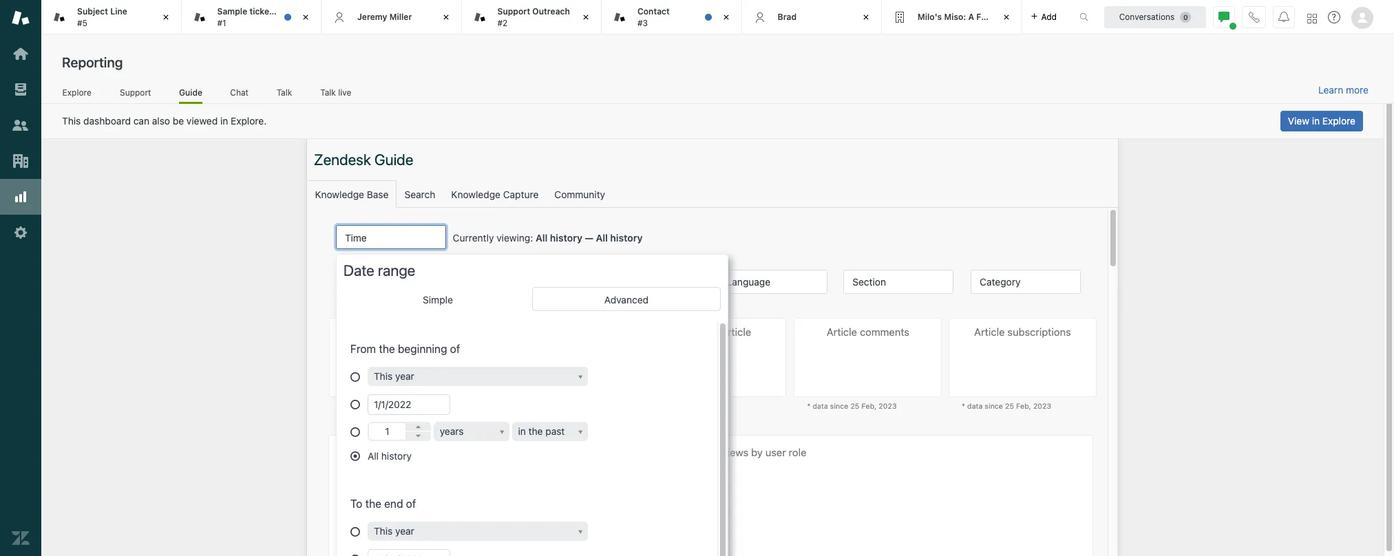 Task type: locate. For each thing, give the bounding box(es) containing it.
4 close image from the left
[[860, 10, 873, 24]]

live
[[338, 87, 352, 98]]

2 talk from the left
[[321, 87, 336, 98]]

viewed
[[187, 115, 218, 127]]

close image right "meet"
[[299, 10, 313, 24]]

miso:
[[945, 12, 967, 22]]

add button
[[1023, 0, 1066, 34]]

add
[[1042, 11, 1057, 22]]

admin image
[[12, 224, 30, 242]]

reporting
[[62, 54, 123, 70]]

views image
[[12, 81, 30, 99]]

#2
[[498, 18, 508, 28]]

support
[[498, 6, 531, 17], [120, 87, 151, 98]]

chat
[[230, 87, 249, 98]]

1 in from the left
[[220, 115, 228, 127]]

notifications image
[[1279, 11, 1290, 22]]

1 tab from the left
[[41, 0, 182, 34]]

explore link
[[62, 87, 92, 102]]

#5
[[77, 18, 87, 28]]

2 close image from the left
[[579, 10, 593, 24]]

close image right "line"
[[159, 10, 173, 24]]

1 horizontal spatial in
[[1313, 115, 1321, 127]]

subject line #5
[[77, 6, 127, 28]]

tab containing contact
[[602, 0, 742, 34]]

2 close image from the left
[[439, 10, 453, 24]]

explore down learn more link
[[1323, 115, 1356, 127]]

in right view
[[1313, 115, 1321, 127]]

in
[[220, 115, 228, 127], [1313, 115, 1321, 127]]

close image right the miller
[[439, 10, 453, 24]]

1 horizontal spatial close image
[[439, 10, 453, 24]]

1 horizontal spatial talk
[[321, 87, 336, 98]]

1 vertical spatial support
[[120, 87, 151, 98]]

explore up this
[[62, 87, 91, 98]]

customers image
[[12, 116, 30, 134]]

tab
[[41, 0, 182, 34], [182, 0, 339, 34], [462, 0, 602, 34], [602, 0, 742, 34]]

talk inside "link"
[[277, 87, 292, 98]]

0 horizontal spatial support
[[120, 87, 151, 98]]

3 tab from the left
[[462, 0, 602, 34]]

more
[[1347, 84, 1369, 96]]

learn more link
[[1319, 84, 1369, 96]]

2 horizontal spatial close image
[[1000, 10, 1014, 24]]

close image inside milo's miso: a foodlez subsidiary "tab"
[[1000, 10, 1014, 24]]

jeremy miller
[[358, 12, 412, 22]]

support up #2
[[498, 6, 531, 17]]

3 close image from the left
[[1000, 10, 1014, 24]]

close image
[[299, 10, 313, 24], [439, 10, 453, 24], [1000, 10, 1014, 24]]

view in explore
[[1289, 115, 1356, 127]]

0 horizontal spatial talk
[[277, 87, 292, 98]]

talk
[[277, 87, 292, 98], [321, 87, 336, 98]]

tab containing support outreach
[[462, 0, 602, 34]]

jeremy miller tab
[[322, 0, 462, 34]]

2 in from the left
[[1313, 115, 1321, 127]]

support inside support link
[[120, 87, 151, 98]]

support up can
[[120, 87, 151, 98]]

miller
[[390, 12, 412, 22]]

2 tab from the left
[[182, 0, 339, 34]]

4 tab from the left
[[602, 0, 742, 34]]

subject
[[77, 6, 108, 17]]

ticket
[[316, 6, 339, 17]]

learn more
[[1319, 84, 1369, 96]]

guide
[[179, 87, 203, 98]]

talk right chat
[[277, 87, 292, 98]]

be
[[173, 115, 184, 127]]

1 horizontal spatial support
[[498, 6, 531, 17]]

close image right a in the top of the page
[[1000, 10, 1014, 24]]

0 horizontal spatial explore
[[62, 87, 91, 98]]

can
[[133, 115, 149, 127]]

0 vertical spatial support
[[498, 6, 531, 17]]

get started image
[[12, 45, 30, 63]]

0 vertical spatial explore
[[62, 87, 91, 98]]

jeremy
[[358, 12, 387, 22]]

0 horizontal spatial close image
[[299, 10, 313, 24]]

close image inside jeremy miller tab
[[439, 10, 453, 24]]

milo's miso: a foodlez subsidiary tab
[[882, 0, 1054, 34]]

close image
[[159, 10, 173, 24], [579, 10, 593, 24], [720, 10, 733, 24], [860, 10, 873, 24]]

1 talk from the left
[[277, 87, 292, 98]]

support for support
[[120, 87, 151, 98]]

support for support outreach #2
[[498, 6, 531, 17]]

0 horizontal spatial in
[[220, 115, 228, 127]]

close image left brad
[[720, 10, 733, 24]]

1 vertical spatial explore
[[1323, 115, 1356, 127]]

support inside support outreach #2
[[498, 6, 531, 17]]

3 close image from the left
[[720, 10, 733, 24]]

zendesk support image
[[12, 9, 30, 27]]

explore.
[[231, 115, 267, 127]]

view in explore button
[[1281, 111, 1364, 132]]

talk for talk
[[277, 87, 292, 98]]

close image right outreach
[[579, 10, 593, 24]]

chat link
[[230, 87, 249, 102]]

button displays agent's chat status as online. image
[[1219, 11, 1230, 22]]

in right viewed
[[220, 115, 228, 127]]

close image left milo's
[[860, 10, 873, 24]]

1 horizontal spatial explore
[[1323, 115, 1356, 127]]

guide link
[[179, 87, 203, 104]]

talk left live
[[321, 87, 336, 98]]

explore
[[62, 87, 91, 98], [1323, 115, 1356, 127]]



Task type: vqa. For each thing, say whether or not it's contained in the screenshot.
the notifications "Icon" at the top right of the page
yes



Task type: describe. For each thing, give the bounding box(es) containing it.
brad tab
[[742, 0, 882, 34]]

milo's miso: a foodlez subsidiary
[[918, 12, 1054, 22]]

conversations button
[[1105, 6, 1207, 28]]

subsidiary
[[1011, 12, 1054, 22]]

sample
[[217, 6, 247, 17]]

tabs tab list
[[41, 0, 1066, 34]]

1 close image from the left
[[159, 10, 173, 24]]

ticket:
[[250, 6, 275, 17]]

get help image
[[1329, 11, 1341, 23]]

milo's
[[918, 12, 943, 22]]

a
[[969, 12, 975, 22]]

foodlez
[[977, 12, 1009, 22]]

support outreach #2
[[498, 6, 570, 28]]

this
[[62, 115, 81, 127]]

explore inside explore link
[[62, 87, 91, 98]]

#3
[[638, 18, 648, 28]]

contact
[[638, 6, 670, 17]]

view
[[1289, 115, 1310, 127]]

main element
[[0, 0, 41, 557]]

reporting image
[[12, 188, 30, 206]]

1 close image from the left
[[299, 10, 313, 24]]

outreach
[[533, 6, 570, 17]]

this dashboard can also be viewed in explore.
[[62, 115, 267, 127]]

tab containing sample ticket: meet the ticket
[[182, 0, 339, 34]]

organizations image
[[12, 152, 30, 170]]

the
[[300, 6, 313, 17]]

learn
[[1319, 84, 1344, 96]]

close image inside brad tab
[[860, 10, 873, 24]]

talk live link
[[320, 87, 352, 102]]

close image for milo's miso: a foodlez subsidiary
[[1000, 10, 1014, 24]]

#1
[[217, 18, 226, 28]]

contact #3
[[638, 6, 670, 28]]

dashboard
[[83, 115, 131, 127]]

line
[[110, 6, 127, 17]]

meet
[[278, 6, 298, 17]]

zendesk image
[[12, 530, 30, 548]]

talk live
[[321, 87, 352, 98]]

brad
[[778, 12, 797, 22]]

talk for talk live
[[321, 87, 336, 98]]

conversations
[[1120, 11, 1175, 22]]

explore inside view in explore button
[[1323, 115, 1356, 127]]

talk link
[[276, 87, 293, 102]]

support link
[[119, 87, 152, 102]]

in inside view in explore button
[[1313, 115, 1321, 127]]

close image for jeremy miller
[[439, 10, 453, 24]]

zendesk products image
[[1308, 13, 1318, 23]]

sample ticket: meet the ticket #1
[[217, 6, 339, 28]]

tab containing subject line
[[41, 0, 182, 34]]

also
[[152, 115, 170, 127]]



